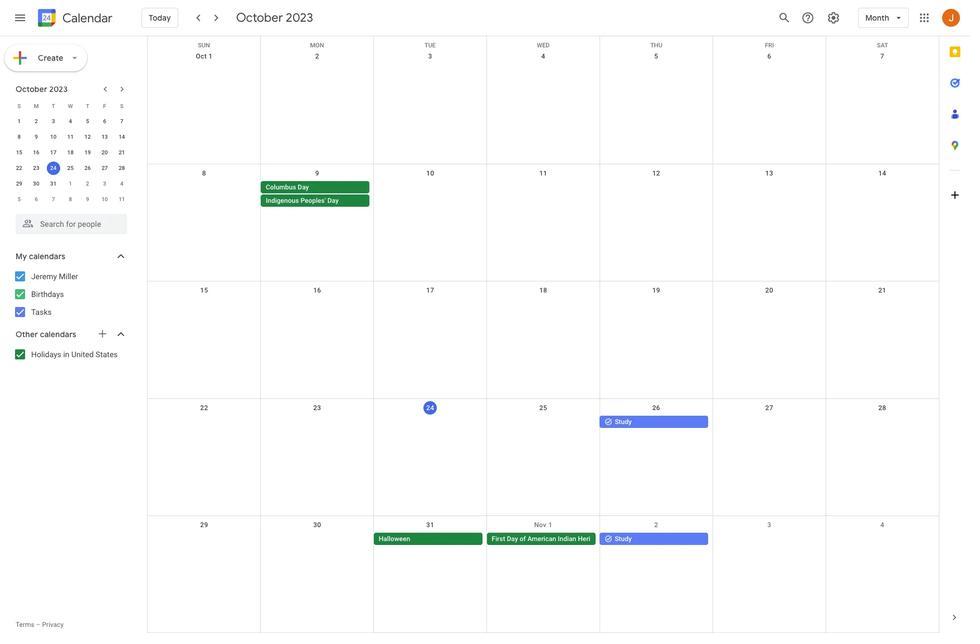 Task type: locate. For each thing, give the bounding box(es) containing it.
cell
[[148, 181, 261, 208], [261, 181, 374, 208], [487, 181, 600, 208], [600, 181, 713, 208], [713, 181, 826, 208], [148, 416, 261, 429], [261, 416, 374, 429], [374, 416, 487, 429], [487, 416, 600, 429], [713, 416, 826, 429], [148, 533, 261, 546], [261, 533, 374, 546], [713, 533, 826, 546], [826, 533, 939, 546]]

study for 2
[[615, 535, 632, 543]]

1 horizontal spatial 17
[[426, 287, 434, 295]]

5 up 12 element
[[86, 118, 89, 124]]

13
[[102, 134, 108, 140], [766, 170, 774, 177]]

25 inside row group
[[67, 165, 74, 171]]

0 horizontal spatial 6
[[35, 196, 38, 202]]

14 inside row group
[[119, 134, 125, 140]]

19
[[84, 149, 91, 156], [653, 287, 660, 295]]

13 element
[[98, 130, 111, 144]]

terms
[[16, 621, 34, 629]]

1 horizontal spatial 13
[[766, 170, 774, 177]]

october
[[236, 10, 283, 26], [16, 84, 47, 94]]

31 up 'halloween' button
[[426, 521, 434, 529]]

november 8 element
[[64, 193, 77, 206]]

5 down 29 element on the top left of the page
[[18, 196, 21, 202]]

row containing oct 1
[[148, 47, 939, 165]]

14 inside grid
[[879, 170, 887, 177]]

0 vertical spatial 27
[[102, 165, 108, 171]]

30 inside row group
[[33, 181, 39, 187]]

5 down thu
[[655, 52, 658, 60]]

0 horizontal spatial 9
[[35, 134, 38, 140]]

18
[[67, 149, 74, 156], [539, 287, 547, 295]]

24
[[50, 165, 57, 171], [426, 404, 434, 412]]

5 for 1
[[86, 118, 89, 124]]

add other calendars image
[[97, 328, 108, 339]]

row group containing 1
[[11, 114, 130, 207]]

october 2023 up m
[[16, 84, 68, 94]]

0 horizontal spatial 8
[[18, 134, 21, 140]]

grid
[[147, 36, 939, 633]]

30
[[33, 181, 39, 187], [313, 521, 321, 529]]

2023 up "mon"
[[286, 10, 313, 26]]

13 for sun
[[766, 170, 774, 177]]

0 vertical spatial october
[[236, 10, 283, 26]]

29 for nov 1
[[200, 521, 208, 529]]

22
[[16, 165, 22, 171], [200, 404, 208, 412]]

7 down 31 element
[[52, 196, 55, 202]]

2 vertical spatial day
[[507, 535, 518, 543]]

create
[[38, 53, 63, 63]]

0 vertical spatial 29
[[16, 181, 22, 187]]

1 vertical spatial 29
[[200, 521, 208, 529]]

day left the of
[[507, 535, 518, 543]]

0 horizontal spatial 13
[[102, 134, 108, 140]]

1 horizontal spatial 31
[[426, 521, 434, 529]]

1 horizontal spatial 9
[[86, 196, 89, 202]]

row group
[[11, 114, 130, 207]]

28
[[119, 165, 125, 171], [879, 404, 887, 412]]

terms link
[[16, 621, 34, 629]]

2 vertical spatial 9
[[86, 196, 89, 202]]

row containing 5
[[11, 192, 130, 207]]

0 vertical spatial 10
[[50, 134, 57, 140]]

0 vertical spatial 31
[[50, 181, 57, 187]]

21
[[119, 149, 125, 156], [879, 287, 887, 295]]

1 vertical spatial 7
[[120, 118, 123, 124]]

2023
[[286, 10, 313, 26], [49, 84, 68, 94]]

1 horizontal spatial 5
[[86, 118, 89, 124]]

1
[[209, 52, 213, 60], [18, 118, 21, 124], [69, 181, 72, 187], [549, 521, 552, 529]]

1 vertical spatial 12
[[653, 170, 660, 177]]

0 horizontal spatial 11
[[67, 134, 74, 140]]

8 for october 2023
[[18, 134, 21, 140]]

oct 1
[[196, 52, 213, 60]]

12 inside row group
[[84, 134, 91, 140]]

2 vertical spatial 11
[[119, 196, 125, 202]]

0 vertical spatial 17
[[50, 149, 57, 156]]

november 4 element
[[115, 177, 129, 191]]

6 down "30" element in the left top of the page
[[35, 196, 38, 202]]

1 horizontal spatial 14
[[879, 170, 887, 177]]

study button
[[600, 416, 709, 428], [600, 533, 709, 545]]

1 vertical spatial study button
[[600, 533, 709, 545]]

15
[[16, 149, 22, 156], [200, 287, 208, 295]]

26
[[84, 165, 91, 171], [653, 404, 660, 412]]

indigenous
[[266, 197, 299, 205]]

1 horizontal spatial 11
[[119, 196, 125, 202]]

8 for sun
[[202, 170, 206, 177]]

1 vertical spatial 19
[[653, 287, 660, 295]]

0 horizontal spatial s
[[17, 103, 21, 109]]

31 element
[[47, 177, 60, 191]]

21 inside 21 'element'
[[119, 149, 125, 156]]

0 horizontal spatial 20
[[102, 149, 108, 156]]

17
[[50, 149, 57, 156], [426, 287, 434, 295]]

11 element
[[64, 130, 77, 144]]

day
[[298, 183, 309, 191], [328, 197, 339, 205], [507, 535, 518, 543]]

1 horizontal spatial 27
[[766, 404, 774, 412]]

1 horizontal spatial 20
[[766, 287, 774, 295]]

1 vertical spatial 13
[[766, 170, 774, 177]]

23
[[33, 165, 39, 171], [313, 404, 321, 412]]

0 vertical spatial 16
[[33, 149, 39, 156]]

calendars
[[29, 251, 65, 261], [40, 329, 76, 339]]

first day of american indian heritage month
[[492, 535, 625, 543]]

29
[[16, 181, 22, 187], [200, 521, 208, 529]]

calendars inside my calendars dropdown button
[[29, 251, 65, 261]]

month right heritage
[[605, 535, 625, 543]]

21 element
[[115, 146, 129, 159]]

31 down 24, today element
[[50, 181, 57, 187]]

1 horizontal spatial s
[[120, 103, 124, 109]]

1 study from the top
[[615, 418, 632, 426]]

2 horizontal spatial 5
[[655, 52, 658, 60]]

7 down sat
[[881, 52, 885, 60]]

0 horizontal spatial 29
[[16, 181, 22, 187]]

tasks
[[31, 308, 52, 317]]

0 vertical spatial 19
[[84, 149, 91, 156]]

25 element
[[64, 162, 77, 175]]

1 horizontal spatial 7
[[120, 118, 123, 124]]

0 horizontal spatial 24
[[50, 165, 57, 171]]

17 inside october 2023 grid
[[50, 149, 57, 156]]

0 vertical spatial 12
[[84, 134, 91, 140]]

6 down f
[[103, 118, 106, 124]]

1 horizontal spatial 26
[[653, 404, 660, 412]]

0 horizontal spatial 17
[[50, 149, 57, 156]]

20
[[102, 149, 108, 156], [766, 287, 774, 295]]

1 vertical spatial 31
[[426, 521, 434, 529]]

0 vertical spatial 13
[[102, 134, 108, 140]]

day right peoples'
[[328, 197, 339, 205]]

1 horizontal spatial 12
[[653, 170, 660, 177]]

0 horizontal spatial 15
[[16, 149, 22, 156]]

2 horizontal spatial 7
[[881, 52, 885, 60]]

0 horizontal spatial 21
[[119, 149, 125, 156]]

1 vertical spatial 5
[[86, 118, 89, 124]]

2 horizontal spatial day
[[507, 535, 518, 543]]

1 vertical spatial 28
[[879, 404, 887, 412]]

12
[[84, 134, 91, 140], [653, 170, 660, 177]]

10
[[50, 134, 57, 140], [426, 170, 434, 177], [102, 196, 108, 202]]

3
[[428, 52, 432, 60], [52, 118, 55, 124], [103, 181, 106, 187], [768, 521, 772, 529]]

10 for october 2023
[[50, 134, 57, 140]]

29 element
[[12, 177, 26, 191]]

16
[[33, 149, 39, 156], [313, 287, 321, 295]]

0 horizontal spatial 5
[[18, 196, 21, 202]]

s right f
[[120, 103, 124, 109]]

None search field
[[0, 210, 138, 234]]

19 element
[[81, 146, 94, 159]]

25
[[67, 165, 74, 171], [539, 404, 547, 412]]

0 horizontal spatial t
[[52, 103, 55, 109]]

s left m
[[17, 103, 21, 109]]

9
[[35, 134, 38, 140], [315, 170, 319, 177], [86, 196, 89, 202]]

november 7 element
[[47, 193, 60, 206]]

1 vertical spatial 11
[[539, 170, 547, 177]]

0 horizontal spatial 19
[[84, 149, 91, 156]]

0 vertical spatial day
[[298, 183, 309, 191]]

calendars up in
[[40, 329, 76, 339]]

0 vertical spatial month
[[866, 13, 890, 23]]

t left w
[[52, 103, 55, 109]]

10 for sun
[[426, 170, 434, 177]]

0 horizontal spatial month
[[605, 535, 625, 543]]

2 vertical spatial 6
[[35, 196, 38, 202]]

0 horizontal spatial 10
[[50, 134, 57, 140]]

1 vertical spatial day
[[328, 197, 339, 205]]

0 vertical spatial 21
[[119, 149, 125, 156]]

1 vertical spatial 10
[[426, 170, 434, 177]]

20 inside "element"
[[102, 149, 108, 156]]

11
[[67, 134, 74, 140], [539, 170, 547, 177], [119, 196, 125, 202]]

9 up 16 element
[[35, 134, 38, 140]]

0 horizontal spatial 18
[[67, 149, 74, 156]]

1 vertical spatial 30
[[313, 521, 321, 529]]

study
[[615, 418, 632, 426], [615, 535, 632, 543]]

16 inside row group
[[33, 149, 39, 156]]

row
[[148, 36, 939, 49], [148, 47, 939, 165], [11, 98, 130, 114], [11, 114, 130, 129], [11, 129, 130, 145], [11, 145, 130, 161], [11, 161, 130, 176], [148, 165, 939, 282], [11, 176, 130, 192], [11, 192, 130, 207], [148, 282, 939, 399], [148, 399, 939, 516], [148, 516, 939, 633]]

1 horizontal spatial day
[[328, 197, 339, 205]]

day inside button
[[507, 535, 518, 543]]

october 2023
[[236, 10, 313, 26], [16, 84, 68, 94]]

0 horizontal spatial 28
[[119, 165, 125, 171]]

1 study button from the top
[[600, 416, 709, 428]]

calendars for my calendars
[[29, 251, 65, 261]]

16 inside grid
[[313, 287, 321, 295]]

2 study button from the top
[[600, 533, 709, 545]]

halloween button
[[374, 533, 482, 545]]

26 element
[[81, 162, 94, 175]]

1 vertical spatial 9
[[315, 170, 319, 177]]

1 horizontal spatial october 2023
[[236, 10, 313, 26]]

0 horizontal spatial 14
[[119, 134, 125, 140]]

indian
[[558, 535, 576, 543]]

8
[[18, 134, 21, 140], [202, 170, 206, 177], [69, 196, 72, 202]]

0 vertical spatial 28
[[119, 165, 125, 171]]

tab list
[[940, 36, 970, 602]]

united
[[71, 350, 94, 359]]

privacy
[[42, 621, 64, 629]]

7 for oct 1
[[881, 52, 885, 60]]

month
[[866, 13, 890, 23], [605, 535, 625, 543]]

1 vertical spatial 24
[[426, 404, 434, 412]]

29 inside row group
[[16, 181, 22, 187]]

31
[[50, 181, 57, 187], [426, 521, 434, 529]]

other calendars button
[[2, 325, 138, 343]]

31 inside october 2023 grid
[[50, 181, 57, 187]]

31 for nov 1
[[426, 521, 434, 529]]

9 down the november 2 element
[[86, 196, 89, 202]]

1 vertical spatial 25
[[539, 404, 547, 412]]

november 3 element
[[98, 177, 111, 191]]

jeremy miller
[[31, 272, 78, 281]]

1 vertical spatial 15
[[200, 287, 208, 295]]

mon
[[310, 42, 324, 49]]

13 for october 2023
[[102, 134, 108, 140]]

american
[[528, 535, 556, 543]]

6
[[768, 52, 772, 60], [103, 118, 106, 124], [35, 196, 38, 202]]

0 vertical spatial 22
[[16, 165, 22, 171]]

my calendars button
[[2, 247, 138, 265]]

november 6 element
[[30, 193, 43, 206]]

1 horizontal spatial 16
[[313, 287, 321, 295]]

t left f
[[86, 103, 89, 109]]

1 vertical spatial 23
[[313, 404, 321, 412]]

13 inside row group
[[102, 134, 108, 140]]

t
[[52, 103, 55, 109], [86, 103, 89, 109]]

study for 26
[[615, 418, 632, 426]]

1 vertical spatial october
[[16, 84, 47, 94]]

0 horizontal spatial 12
[[84, 134, 91, 140]]

1 vertical spatial october 2023
[[16, 84, 68, 94]]

13 inside grid
[[766, 170, 774, 177]]

sun
[[198, 42, 210, 49]]

29 inside grid
[[200, 521, 208, 529]]

10 inside 'element'
[[102, 196, 108, 202]]

28 inside october 2023 grid
[[119, 165, 125, 171]]

5 inside november 5 element
[[18, 196, 21, 202]]

my calendars list
[[2, 268, 138, 321]]

1 horizontal spatial t
[[86, 103, 89, 109]]

calendars up 'jeremy'
[[29, 251, 65, 261]]

12 element
[[81, 130, 94, 144]]

day up peoples'
[[298, 183, 309, 191]]

14 element
[[115, 130, 129, 144]]

columbus day button
[[261, 181, 369, 194]]

0 horizontal spatial 31
[[50, 181, 57, 187]]

terms – privacy
[[16, 621, 64, 629]]

6 for 1
[[103, 118, 106, 124]]

1 vertical spatial 8
[[202, 170, 206, 177]]

1 vertical spatial month
[[605, 535, 625, 543]]

27
[[102, 165, 108, 171], [766, 404, 774, 412]]

1 down the 25 element at the left of page
[[69, 181, 72, 187]]

2023 down the create on the top of the page
[[49, 84, 68, 94]]

2 study from the top
[[615, 535, 632, 543]]

5
[[655, 52, 658, 60], [86, 118, 89, 124], [18, 196, 21, 202]]

1 t from the left
[[52, 103, 55, 109]]

0 horizontal spatial 25
[[67, 165, 74, 171]]

25 inside grid
[[539, 404, 547, 412]]

4
[[541, 52, 545, 60], [69, 118, 72, 124], [120, 181, 123, 187], [881, 521, 885, 529]]

october 2023 up "mon"
[[236, 10, 313, 26]]

cell containing columbus day
[[261, 181, 374, 208]]

7
[[881, 52, 885, 60], [120, 118, 123, 124], [52, 196, 55, 202]]

wed
[[537, 42, 550, 49]]

14
[[119, 134, 125, 140], [879, 170, 887, 177]]

2
[[315, 52, 319, 60], [35, 118, 38, 124], [86, 181, 89, 187], [655, 521, 658, 529]]

2 vertical spatial 8
[[69, 196, 72, 202]]

4 inside the november 4 element
[[120, 181, 123, 187]]

2 t from the left
[[86, 103, 89, 109]]

thu
[[651, 42, 663, 49]]

0 vertical spatial 26
[[84, 165, 91, 171]]

other calendars
[[16, 329, 76, 339]]

7 up 14 element
[[120, 118, 123, 124]]

sat
[[877, 42, 888, 49]]

1 horizontal spatial 6
[[103, 118, 106, 124]]

0 horizontal spatial day
[[298, 183, 309, 191]]

9 up columbus day button
[[315, 170, 319, 177]]

6 for oct 1
[[768, 52, 772, 60]]

30 for 1
[[33, 181, 39, 187]]

1 vertical spatial 26
[[653, 404, 660, 412]]

26 inside grid
[[653, 404, 660, 412]]

1 horizontal spatial october
[[236, 10, 283, 26]]

month up sat
[[866, 13, 890, 23]]

27 element
[[98, 162, 111, 175]]

9 inside row
[[86, 196, 89, 202]]

calendars inside other calendars dropdown button
[[40, 329, 76, 339]]

6 down fri
[[768, 52, 772, 60]]

1 vertical spatial 17
[[426, 287, 434, 295]]

s
[[17, 103, 21, 109], [120, 103, 124, 109]]

1 horizontal spatial 19
[[653, 287, 660, 295]]

0 horizontal spatial 30
[[33, 181, 39, 187]]

2 horizontal spatial 11
[[539, 170, 547, 177]]



Task type: vqa. For each thing, say whether or not it's contained in the screenshot.


Task type: describe. For each thing, give the bounding box(es) containing it.
Search for people text field
[[22, 214, 120, 234]]

24 cell
[[45, 161, 62, 176]]

10 element
[[47, 130, 60, 144]]

18 inside 'element'
[[67, 149, 74, 156]]

23 inside row group
[[33, 165, 39, 171]]

today button
[[142, 4, 178, 31]]

2 s from the left
[[120, 103, 124, 109]]

first
[[492, 535, 505, 543]]

row containing s
[[11, 98, 130, 114]]

11 for october 2023
[[67, 134, 74, 140]]

30 element
[[30, 177, 43, 191]]

8 inside row
[[69, 196, 72, 202]]

study button for 26
[[600, 416, 709, 428]]

oct
[[196, 52, 207, 60]]

24, today element
[[47, 162, 60, 175]]

27 inside grid
[[766, 404, 774, 412]]

14 for sun
[[879, 170, 887, 177]]

month inside button
[[605, 535, 625, 543]]

november 10 element
[[98, 193, 111, 206]]

today
[[149, 13, 171, 23]]

31 for 1
[[50, 181, 57, 187]]

calendar element
[[36, 7, 113, 31]]

in
[[63, 350, 69, 359]]

of
[[520, 535, 526, 543]]

states
[[96, 350, 118, 359]]

1 vertical spatial 20
[[766, 287, 774, 295]]

17 element
[[47, 146, 60, 159]]

heritage
[[578, 535, 604, 543]]

12 for october 2023
[[84, 134, 91, 140]]

12 for sun
[[653, 170, 660, 177]]

main drawer image
[[13, 11, 27, 25]]

5 for oct 1
[[655, 52, 658, 60]]

24 inside cell
[[50, 165, 57, 171]]

3 inside november 3 element
[[103, 181, 106, 187]]

columbus
[[266, 183, 296, 191]]

calendar
[[62, 10, 113, 26]]

15 inside 15 element
[[16, 149, 22, 156]]

first day of american indian heritage month button
[[487, 533, 625, 545]]

my calendars
[[16, 251, 65, 261]]

nov
[[534, 521, 547, 529]]

november 5 element
[[12, 193, 26, 206]]

study button for 2
[[600, 533, 709, 545]]

tue
[[425, 42, 436, 49]]

24 inside grid
[[426, 404, 434, 412]]

28 element
[[115, 162, 129, 175]]

16 element
[[30, 146, 43, 159]]

1 horizontal spatial 21
[[879, 287, 887, 295]]

15 element
[[12, 146, 26, 159]]

holidays in united states
[[31, 350, 118, 359]]

october 2023 grid
[[11, 98, 130, 207]]

w
[[68, 103, 73, 109]]

jeremy
[[31, 272, 57, 281]]

11 inside row
[[119, 196, 125, 202]]

0 horizontal spatial october 2023
[[16, 84, 68, 94]]

day for first
[[507, 535, 518, 543]]

0 horizontal spatial october
[[16, 84, 47, 94]]

0 horizontal spatial 2023
[[49, 84, 68, 94]]

2 vertical spatial 7
[[52, 196, 55, 202]]

15 inside grid
[[200, 287, 208, 295]]

1 horizontal spatial 28
[[879, 404, 887, 412]]

27 inside 27 element
[[102, 165, 108, 171]]

f
[[103, 103, 106, 109]]

row containing sun
[[148, 36, 939, 49]]

november 2 element
[[81, 177, 94, 191]]

1 horizontal spatial 2023
[[286, 10, 313, 26]]

fri
[[765, 42, 774, 49]]

20 element
[[98, 146, 111, 159]]

22 element
[[12, 162, 26, 175]]

9 for sun
[[315, 170, 319, 177]]

calendars for other calendars
[[40, 329, 76, 339]]

nov 1
[[534, 521, 552, 529]]

settings menu image
[[827, 11, 841, 25]]

1 up 15 element
[[18, 118, 21, 124]]

november 9 element
[[81, 193, 94, 206]]

privacy link
[[42, 621, 64, 629]]

18 element
[[64, 146, 77, 159]]

my
[[16, 251, 27, 261]]

holidays
[[31, 350, 61, 359]]

month button
[[858, 4, 909, 31]]

1 right oct
[[209, 52, 213, 60]]

columbus day indigenous peoples' day
[[266, 183, 339, 205]]

26 inside 26 element
[[84, 165, 91, 171]]

22 inside october 2023 grid
[[16, 165, 22, 171]]

30 for nov 1
[[313, 521, 321, 529]]

miller
[[59, 272, 78, 281]]

23 element
[[30, 162, 43, 175]]

create button
[[4, 45, 87, 71]]

november 11 element
[[115, 193, 129, 206]]

7 for 1
[[120, 118, 123, 124]]

birthdays
[[31, 290, 64, 299]]

grid containing oct 1
[[147, 36, 939, 633]]

9 for october 2023
[[35, 134, 38, 140]]

peoples'
[[301, 197, 326, 205]]

19 inside october 2023 grid
[[84, 149, 91, 156]]

11 for sun
[[539, 170, 547, 177]]

1 s from the left
[[17, 103, 21, 109]]

row containing 1
[[11, 114, 130, 129]]

calendar heading
[[60, 10, 113, 26]]

day for columbus
[[298, 183, 309, 191]]

indigenous peoples' day button
[[261, 195, 369, 207]]

november 1 element
[[64, 177, 77, 191]]

month inside dropdown button
[[866, 13, 890, 23]]

other
[[16, 329, 38, 339]]

14 for october 2023
[[119, 134, 125, 140]]

1 inside "november 1" element
[[69, 181, 72, 187]]

18 inside grid
[[539, 287, 547, 295]]

0 vertical spatial october 2023
[[236, 10, 313, 26]]

1 horizontal spatial 22
[[200, 404, 208, 412]]

1 right 'nov'
[[549, 521, 552, 529]]

–
[[36, 621, 40, 629]]

halloween
[[379, 535, 410, 543]]

1 horizontal spatial 23
[[313, 404, 321, 412]]

29 for 1
[[16, 181, 22, 187]]

m
[[34, 103, 39, 109]]



